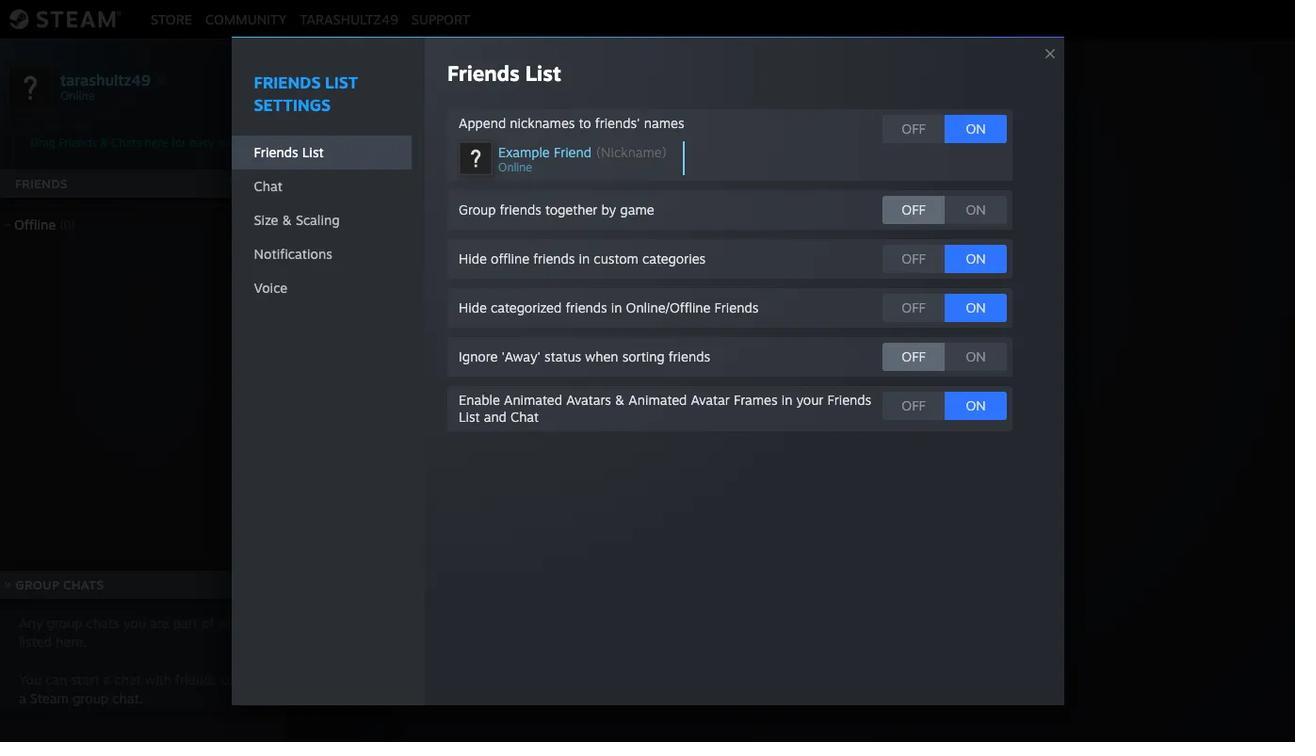 Task type: locate. For each thing, give the bounding box(es) containing it.
status
[[545, 349, 581, 365]]

community
[[205, 11, 287, 27]]

friends right drag
[[59, 136, 97, 150]]

on
[[966, 121, 986, 137], [966, 202, 986, 218], [966, 251, 986, 267], [966, 300, 986, 316], [966, 349, 986, 365], [966, 398, 986, 414]]

size
[[254, 212, 278, 228]]

0 vertical spatial &
[[100, 136, 108, 150]]

3 off from the top
[[902, 251, 926, 267]]

to left 'start!'
[[865, 400, 879, 419]]

you
[[123, 615, 146, 631]]

2 animated from the left
[[629, 392, 687, 408]]

any
[[19, 615, 43, 631]]

1 vertical spatial group
[[73, 690, 108, 707]]

1 vertical spatial chats
[[63, 577, 104, 593]]

0 vertical spatial hide
[[459, 251, 487, 267]]

0 horizontal spatial a
[[19, 690, 26, 707]]

in for custom
[[579, 251, 590, 267]]

2 horizontal spatial in
[[782, 392, 793, 408]]

group up any
[[15, 577, 59, 593]]

your
[[796, 392, 824, 408]]

2 horizontal spatial group
[[781, 400, 823, 419]]

chat.
[[112, 690, 143, 707]]

notifications
[[254, 246, 332, 262]]

group up here.
[[47, 615, 83, 631]]

group right the frames
[[781, 400, 823, 419]]

list down "enable" on the bottom of the page
[[459, 409, 480, 425]]

community link
[[199, 11, 293, 27]]

0 vertical spatial tarashultz49
[[300, 11, 398, 27]]

off for avatar
[[902, 398, 926, 414]]

1 horizontal spatial in
[[611, 300, 622, 316]]

off
[[902, 121, 926, 137], [902, 202, 926, 218], [902, 251, 926, 267], [902, 300, 926, 316], [902, 349, 926, 365], [902, 398, 926, 414]]

friends up ignore 'away' status when sorting friends
[[566, 300, 607, 316]]

tarashultz49 link
[[293, 11, 405, 27]]

tarashultz49 up drag friends & chats here for easy access at the top left
[[60, 70, 151, 89]]

friends up 'append'
[[448, 61, 520, 86]]

0 vertical spatial group
[[47, 615, 83, 631]]

with
[[145, 672, 172, 688]]

or left your
[[762, 400, 776, 419]]

0 vertical spatial friends list
[[448, 61, 561, 86]]

animated up the and
[[504, 392, 562, 408]]

frames
[[734, 392, 778, 408]]

friend inside example friend ( nickname ) online
[[554, 145, 592, 161]]

in left custom
[[579, 251, 590, 267]]

0 horizontal spatial friend
[[554, 145, 592, 161]]

3 on from the top
[[966, 251, 986, 267]]

store
[[151, 11, 192, 27]]

1 horizontal spatial chat
[[511, 409, 539, 425]]

0 vertical spatial to
[[579, 115, 591, 131]]

1 on from the top
[[966, 121, 986, 137]]

1 hide from the top
[[459, 251, 487, 267]]

manage friends list settings image
[[260, 76, 279, 95]]

list up 'settings'
[[325, 73, 358, 93]]

1 vertical spatial in
[[611, 300, 622, 316]]

to
[[579, 115, 591, 131], [865, 400, 879, 419]]

list inside friends list settings
[[325, 73, 358, 93]]

custom
[[594, 251, 639, 267]]

2 horizontal spatial chat
[[828, 400, 860, 419]]

list down 'settings'
[[302, 145, 324, 161]]

for
[[171, 136, 186, 150]]

chat inside 'enable animated avatars & animated avatar frames in your friends list and chat'
[[511, 409, 539, 425]]

group inside join a steam group chat.
[[73, 690, 108, 707]]

&
[[100, 136, 108, 150], [282, 212, 292, 228], [615, 392, 625, 408]]

hide categorized friends in online/offline friends
[[459, 300, 759, 316]]

listed
[[19, 634, 52, 650]]

6 off from the top
[[902, 398, 926, 414]]

2 hide from the top
[[459, 300, 487, 316]]

1 vertical spatial &
[[282, 212, 292, 228]]

in down custom
[[611, 300, 622, 316]]

2 vertical spatial in
[[782, 392, 793, 408]]

friends list
[[448, 61, 561, 86], [254, 145, 324, 161]]

group
[[47, 615, 83, 631], [73, 690, 108, 707]]

0 horizontal spatial to
[[579, 115, 591, 131]]

1 vertical spatial a
[[103, 672, 111, 688]]

and
[[484, 409, 507, 425]]

hide
[[459, 251, 487, 267], [459, 300, 487, 316]]

any group chats you are part of will be listed here.
[[19, 615, 257, 650]]

chat right the and
[[511, 409, 539, 425]]

steam
[[30, 690, 69, 707]]

or
[[762, 400, 776, 419], [221, 672, 234, 688]]

1 horizontal spatial group
[[459, 202, 496, 218]]

friend
[[554, 145, 592, 161], [714, 400, 757, 419]]

friends right sorting
[[669, 349, 710, 365]]

drag friends & chats here for easy access
[[31, 136, 252, 150]]

5 on from the top
[[966, 349, 986, 365]]

voice
[[254, 280, 287, 296]]

0 horizontal spatial in
[[579, 251, 590, 267]]

in
[[579, 251, 590, 267], [611, 300, 622, 316], [782, 392, 793, 408]]

group for group chats
[[15, 577, 59, 593]]

friends right with
[[175, 672, 218, 688]]

friends'
[[595, 115, 640, 131]]

chat right your
[[828, 400, 860, 419]]

on for friends
[[966, 300, 986, 316]]

or left join
[[221, 672, 234, 688]]

hide for hide offline friends in custom categories
[[459, 251, 487, 267]]

tarashultz49
[[300, 11, 398, 27], [60, 70, 151, 89]]

1 horizontal spatial chats
[[112, 136, 141, 150]]

1 horizontal spatial tarashultz49
[[300, 11, 398, 27]]

a for steam
[[19, 690, 26, 707]]

hide left offline
[[459, 251, 487, 267]]

of
[[202, 615, 214, 631]]

here.
[[56, 634, 87, 650]]

start
[[71, 672, 99, 688]]

2 horizontal spatial &
[[615, 392, 625, 408]]

1 horizontal spatial friend
[[714, 400, 757, 419]]

friends right your
[[827, 392, 872, 408]]

0 horizontal spatial chats
[[63, 577, 104, 593]]

on for avatar
[[966, 398, 986, 414]]

1 horizontal spatial to
[[865, 400, 879, 419]]

0 vertical spatial group
[[459, 202, 496, 218]]

1 vertical spatial friend
[[714, 400, 757, 419]]

friends inside friends list settings
[[254, 73, 321, 93]]

game
[[620, 202, 654, 218]]

ignore 'away' status when sorting friends
[[459, 349, 710, 365]]

6 on from the top
[[966, 398, 986, 414]]

friends list up add a friend image
[[254, 145, 324, 161]]

0 vertical spatial a
[[701, 400, 709, 419]]

on for categories
[[966, 251, 986, 267]]

names
[[644, 115, 684, 131]]

hide for hide categorized friends in online/offline friends
[[459, 300, 487, 316]]

chats up chats
[[63, 577, 104, 593]]

& right size
[[282, 212, 292, 228]]

a right click
[[701, 400, 709, 419]]

1 animated from the left
[[504, 392, 562, 408]]

0 vertical spatial in
[[579, 251, 590, 267]]

0 vertical spatial friend
[[554, 145, 592, 161]]

click
[[663, 400, 696, 419]]

list
[[525, 61, 561, 86], [325, 73, 358, 93], [302, 145, 324, 161], [459, 409, 480, 425]]

chats left here
[[112, 136, 141, 150]]

friends
[[448, 61, 520, 86], [254, 73, 321, 93], [59, 136, 97, 150], [254, 145, 298, 161], [15, 176, 68, 191], [715, 300, 759, 316], [827, 392, 872, 408]]

0 vertical spatial or
[[762, 400, 776, 419]]

0 horizontal spatial or
[[221, 672, 234, 688]]

friends right online/offline on the top of the page
[[715, 300, 759, 316]]

group down 'start'
[[73, 690, 108, 707]]

1 vertical spatial group
[[781, 400, 823, 419]]

append
[[459, 115, 506, 131]]

0 vertical spatial chats
[[112, 136, 141, 150]]

friend left the (
[[554, 145, 592, 161]]

2 vertical spatial &
[[615, 392, 625, 408]]

chat right the search my friends list icon
[[254, 178, 282, 194]]

join a steam group chat.
[[19, 672, 260, 707]]

5 off from the top
[[902, 349, 926, 365]]

in for online/offline
[[611, 300, 622, 316]]

to left friends'
[[579, 115, 591, 131]]

1 horizontal spatial &
[[282, 212, 292, 228]]

1 vertical spatial hide
[[459, 300, 487, 316]]

0 horizontal spatial animated
[[504, 392, 562, 408]]

a inside join a steam group chat.
[[19, 690, 26, 707]]

hide up ignore
[[459, 300, 487, 316]]

example friend ( nickname ) online
[[498, 145, 667, 175]]

animated
[[504, 392, 562, 408], [629, 392, 687, 408]]

1 horizontal spatial animated
[[629, 392, 687, 408]]

avatars
[[566, 392, 611, 408]]

friends list settings
[[254, 73, 358, 115]]

friends list up 'append'
[[448, 61, 561, 86]]

chats
[[112, 136, 141, 150], [63, 577, 104, 593]]

group up offline
[[459, 202, 496, 218]]

2 horizontal spatial a
[[701, 400, 709, 419]]

friends
[[500, 202, 541, 218], [533, 251, 575, 267], [566, 300, 607, 316], [669, 349, 710, 365], [175, 672, 218, 688]]

enable
[[459, 392, 500, 408]]

friends inside 'enable animated avatars & animated avatar frames in your friends list and chat'
[[827, 392, 872, 408]]

chat
[[254, 178, 282, 194], [828, 400, 860, 419], [511, 409, 539, 425]]

ignore
[[459, 349, 498, 365]]

4 on from the top
[[966, 300, 986, 316]]

0 horizontal spatial tarashultz49
[[60, 70, 151, 89]]

& right avatars on the left of the page
[[615, 392, 625, 408]]

group
[[459, 202, 496, 218], [781, 400, 823, 419], [15, 577, 59, 593]]

0 horizontal spatial group
[[15, 577, 59, 593]]

friends up 'settings'
[[254, 73, 321, 93]]

a down you at left bottom
[[19, 690, 26, 707]]

are
[[150, 615, 169, 631]]

nickname
[[601, 145, 662, 161]]

2 on from the top
[[966, 202, 986, 218]]

0 horizontal spatial chat
[[254, 178, 282, 194]]

tarashultz49 up friends list settings
[[300, 11, 398, 27]]

group inside any group chats you are part of will be listed here.
[[47, 615, 83, 631]]

4 off from the top
[[902, 300, 926, 316]]

2 vertical spatial group
[[15, 577, 59, 593]]

1 vertical spatial friends list
[[254, 145, 324, 161]]

)
[[662, 145, 667, 161]]

list inside 'enable animated avatars & animated avatar frames in your friends list and chat'
[[459, 409, 480, 425]]

a left chat
[[103, 672, 111, 688]]

friend right click
[[714, 400, 757, 419]]

a
[[701, 400, 709, 419], [103, 672, 111, 688], [19, 690, 26, 707]]

by
[[601, 202, 616, 218]]

scaling
[[296, 212, 340, 228]]

in left your
[[782, 392, 793, 408]]

& left here
[[100, 136, 108, 150]]

2 vertical spatial a
[[19, 690, 26, 707]]

animated down sorting
[[629, 392, 687, 408]]



Task type: describe. For each thing, give the bounding box(es) containing it.
store link
[[144, 11, 199, 27]]

online/offline
[[626, 300, 711, 316]]

group chats
[[15, 577, 104, 593]]

join
[[238, 672, 260, 688]]

size & scaling
[[254, 212, 340, 228]]

here
[[145, 136, 168, 150]]

avatar
[[691, 392, 730, 408]]

be
[[242, 615, 257, 631]]

1 horizontal spatial a
[[103, 672, 111, 688]]

friends up add a friend image
[[254, 145, 298, 161]]

2 off from the top
[[902, 202, 926, 218]]

off for friends
[[902, 349, 926, 365]]

easy
[[190, 136, 214, 150]]

(
[[596, 145, 601, 161]]

you can start a chat with friends or
[[19, 672, 238, 688]]

search my friends list image
[[228, 174, 245, 191]]

friends down online at the left top of page
[[500, 202, 541, 218]]

together
[[545, 202, 598, 218]]

hide offline friends in custom categories
[[459, 251, 706, 267]]

off for friends
[[902, 300, 926, 316]]

group for group friends together by game
[[459, 202, 496, 218]]

& inside 'enable animated avatars & animated avatar frames in your friends list and chat'
[[615, 392, 625, 408]]

access
[[217, 136, 252, 150]]

off for categories
[[902, 251, 926, 267]]

enable animated avatars & animated avatar frames in your friends list and chat
[[459, 392, 872, 425]]

on for friends
[[966, 349, 986, 365]]

in inside 'enable animated avatars & animated avatar frames in your friends list and chat'
[[782, 392, 793, 408]]

settings
[[254, 96, 331, 115]]

group friends together by game
[[459, 202, 654, 218]]

when
[[585, 349, 618, 365]]

chat
[[114, 672, 141, 688]]

part
[[173, 615, 198, 631]]

sorting
[[622, 349, 665, 365]]

0 horizontal spatial friends list
[[254, 145, 324, 161]]

friends right offline
[[533, 251, 575, 267]]

offline
[[14, 217, 56, 233]]

support
[[412, 11, 470, 27]]

online
[[498, 161, 532, 175]]

friends down drag
[[15, 176, 68, 191]]

click a friend or group chat to start!
[[663, 400, 921, 419]]

start!
[[883, 400, 921, 419]]

can
[[45, 672, 67, 688]]

1 vertical spatial tarashultz49
[[60, 70, 151, 89]]

a for friend
[[701, 400, 709, 419]]

'away'
[[502, 349, 541, 365]]

join a steam group chat. link
[[19, 672, 260, 707]]

will
[[218, 615, 238, 631]]

you
[[19, 672, 42, 688]]

1 off from the top
[[902, 121, 926, 137]]

1 horizontal spatial friends list
[[448, 61, 561, 86]]

offline
[[491, 251, 529, 267]]

support link
[[405, 11, 477, 27]]

chats
[[86, 615, 120, 631]]

list up nicknames
[[525, 61, 561, 86]]

categorized
[[491, 300, 562, 316]]

append nicknames to friends' names
[[459, 115, 684, 131]]

0 horizontal spatial &
[[100, 136, 108, 150]]

nicknames
[[510, 115, 575, 131]]

drag
[[31, 136, 55, 150]]

collapse chats list image
[[0, 581, 22, 589]]

1 vertical spatial to
[[865, 400, 879, 419]]

add a friend image
[[256, 172, 277, 193]]

1 horizontal spatial or
[[762, 400, 776, 419]]

example
[[498, 145, 550, 161]]

1 vertical spatial or
[[221, 672, 234, 688]]

categories
[[642, 251, 706, 267]]



Task type: vqa. For each thing, say whether or not it's contained in the screenshot.
the rightmost 'a'
yes



